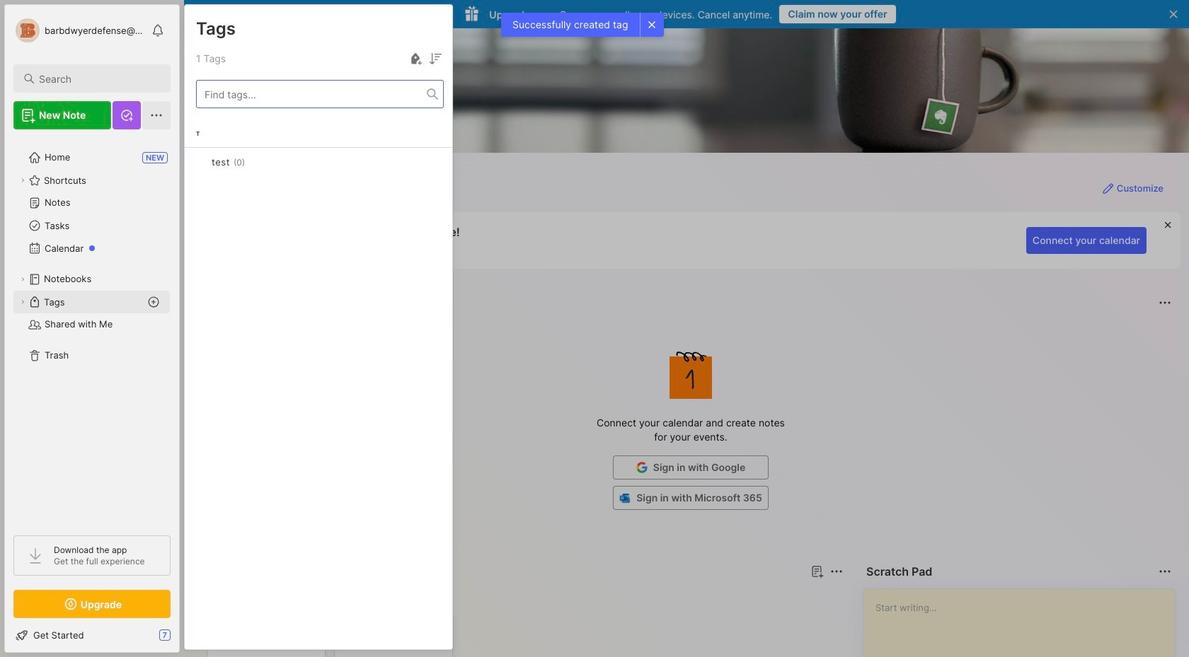 Task type: vqa. For each thing, say whether or not it's contained in the screenshot.
first tab list from the bottom
no



Task type: locate. For each thing, give the bounding box(es) containing it.
none search field inside main 'element'
[[39, 70, 158, 87]]

tree
[[5, 138, 179, 523]]

Help and Learning task checklist field
[[5, 624, 179, 647]]

tree inside main 'element'
[[5, 138, 179, 523]]

Start writing… text field
[[876, 590, 1174, 658]]

None search field
[[39, 70, 158, 87]]

create new tag image
[[407, 50, 424, 67]]

tag actions image
[[245, 156, 268, 168]]

row group
[[185, 120, 452, 196], [207, 614, 462, 658]]

tab
[[210, 589, 251, 606]]



Task type: describe. For each thing, give the bounding box(es) containing it.
Tag actions field
[[245, 155, 268, 169]]

expand notebooks image
[[18, 275, 27, 284]]

0 vertical spatial row group
[[185, 120, 452, 196]]

sort options image
[[427, 50, 444, 67]]

Find tags… text field
[[197, 85, 427, 104]]

main element
[[0, 0, 184, 658]]

Account field
[[13, 16, 144, 45]]

click to collapse image
[[179, 631, 189, 648]]

expand tags image
[[18, 298, 27, 307]]

Sort field
[[427, 50, 444, 67]]

1 vertical spatial row group
[[207, 614, 462, 658]]

Search text field
[[39, 72, 158, 86]]



